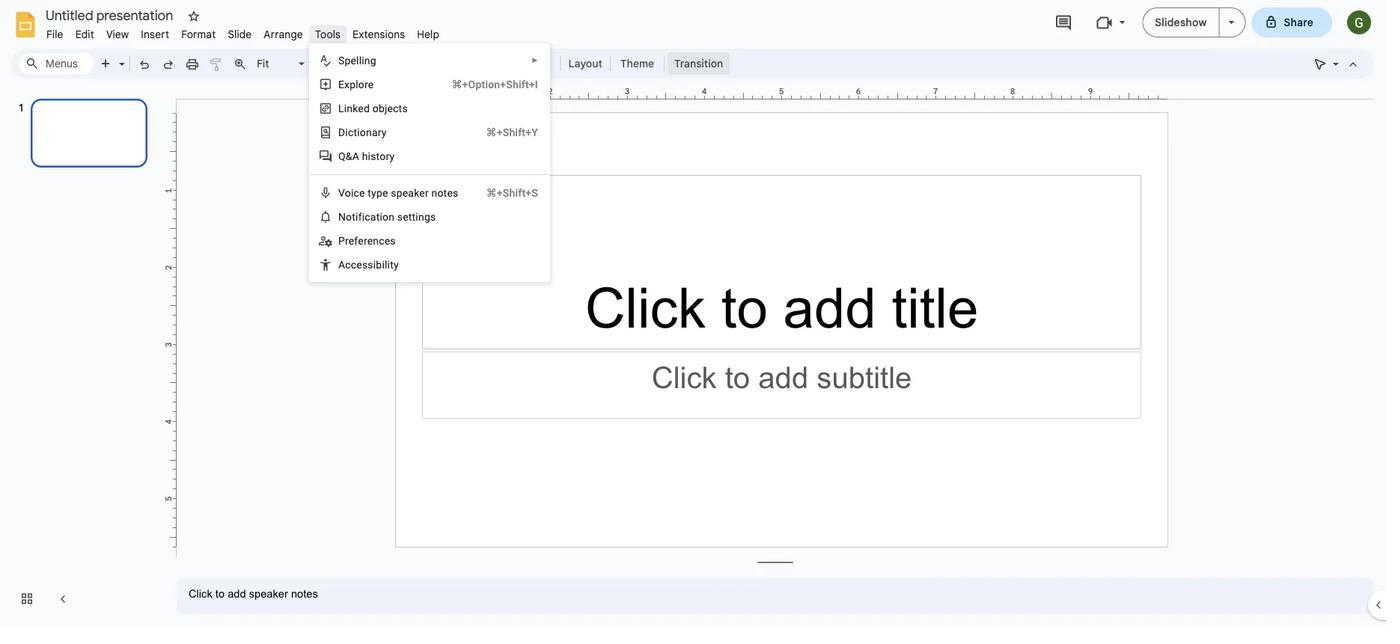 Task type: locate. For each thing, give the bounding box(es) containing it.
references
[[345, 235, 396, 247]]

v
[[338, 187, 345, 199]]

application
[[0, 0, 1387, 627]]

l inked objects
[[338, 102, 408, 115]]

menu bar inside menu bar banner
[[40, 19, 446, 44]]

►
[[532, 56, 539, 65]]

extensions
[[353, 28, 405, 41]]

tification
[[352, 211, 395, 223]]

insert
[[141, 28, 169, 41]]

o
[[346, 211, 352, 223]]

speaker
[[391, 187, 429, 199]]

menu bar containing file
[[40, 19, 446, 44]]

file
[[46, 28, 63, 41]]

&a
[[346, 150, 359, 163]]

p references
[[338, 235, 396, 247]]

s
[[338, 54, 345, 67]]

explore r element
[[338, 78, 379, 91]]

theme
[[621, 57, 655, 70]]

q
[[338, 150, 346, 163]]

notification settings o element
[[338, 211, 441, 223]]

accessibility c element
[[338, 259, 404, 271]]

oice
[[345, 187, 365, 199]]

share button
[[1253, 7, 1333, 37]]

extensions menu item
[[347, 25, 411, 43]]

arrange
[[264, 28, 303, 41]]

view
[[106, 28, 129, 41]]

layout
[[569, 57, 603, 70]]

p
[[338, 235, 345, 247]]

a c cessibility
[[338, 259, 399, 271]]

file menu item
[[40, 25, 69, 43]]

q&a history q element
[[338, 150, 399, 163]]

slideshow
[[1156, 16, 1208, 29]]

edit
[[75, 28, 94, 41]]

notes
[[432, 187, 459, 199]]

⌘+shift+s element
[[469, 186, 538, 201]]

live pointer settings image
[[1330, 54, 1340, 59]]

menu bar
[[40, 19, 446, 44]]

format
[[181, 28, 216, 41]]

menu bar banner
[[0, 0, 1387, 627]]

menu
[[309, 43, 550, 627]]

slide
[[228, 28, 252, 41]]

start slideshow (⌘+enter) image
[[1229, 21, 1235, 24]]

layout button
[[564, 52, 607, 75]]

spelling s element
[[338, 54, 381, 67]]

⌘+shift+s
[[487, 187, 538, 199]]

insert menu item
[[135, 25, 175, 43]]

navigation
[[0, 85, 165, 627]]

tools menu item
[[309, 25, 347, 43]]

edit menu item
[[69, 25, 100, 43]]



Task type: vqa. For each thing, say whether or not it's contained in the screenshot.
here.
no



Task type: describe. For each thing, give the bounding box(es) containing it.
help menu item
[[411, 25, 446, 43]]

history
[[362, 150, 395, 163]]

q &a history
[[338, 150, 395, 163]]

objects
[[373, 102, 408, 115]]

settings
[[398, 211, 436, 223]]

application containing slideshow
[[0, 0, 1387, 627]]

⌘+option+shift+i
[[452, 78, 538, 91]]

Zoom field
[[252, 53, 312, 75]]

Zoom text field
[[255, 53, 297, 74]]

c
[[345, 259, 351, 271]]

background button
[[485, 52, 558, 75]]

arrange menu item
[[258, 25, 309, 43]]

tools
[[315, 28, 341, 41]]

pelling
[[345, 54, 377, 67]]

format menu item
[[175, 25, 222, 43]]

mode and view toolbar
[[1309, 49, 1366, 79]]

voice type speaker notes v element
[[338, 187, 463, 199]]

a
[[338, 259, 345, 271]]

⌘+shift+y
[[486, 126, 538, 139]]

new slide with layout image
[[115, 54, 125, 59]]

cessibility
[[351, 259, 399, 271]]

transition button
[[668, 52, 730, 75]]

background
[[491, 57, 551, 70]]

n
[[338, 211, 346, 223]]

d
[[338, 126, 345, 139]]

⌘+option+shift+i element
[[434, 77, 538, 92]]

linked objects l element
[[338, 102, 412, 115]]

main toolbar
[[93, 52, 731, 75]]

e
[[368, 78, 374, 91]]

type
[[368, 187, 388, 199]]

dictionary d element
[[338, 126, 391, 139]]

d ictionary
[[338, 126, 387, 139]]

r
[[365, 78, 368, 91]]

Rename text field
[[40, 6, 182, 24]]

view menu item
[[100, 25, 135, 43]]

transition
[[675, 57, 724, 70]]

v oice type speaker notes
[[338, 187, 459, 199]]

navigation inside application
[[0, 85, 165, 627]]

slideshow button
[[1143, 7, 1220, 37]]

Menus field
[[19, 53, 94, 74]]

⌘+shift+y element
[[468, 125, 538, 140]]

n o tification settings
[[338, 211, 436, 223]]

share
[[1285, 16, 1314, 29]]

ictionary
[[345, 126, 387, 139]]

help
[[417, 28, 440, 41]]

l
[[338, 102, 344, 115]]

preferences p element
[[338, 235, 400, 247]]

inked
[[344, 102, 370, 115]]

explo r e
[[338, 78, 374, 91]]

menu containing s
[[309, 43, 550, 627]]

theme button
[[614, 52, 661, 75]]

slide menu item
[[222, 25, 258, 43]]

s pelling
[[338, 54, 377, 67]]

explo
[[338, 78, 365, 91]]

Star checkbox
[[183, 6, 204, 27]]



